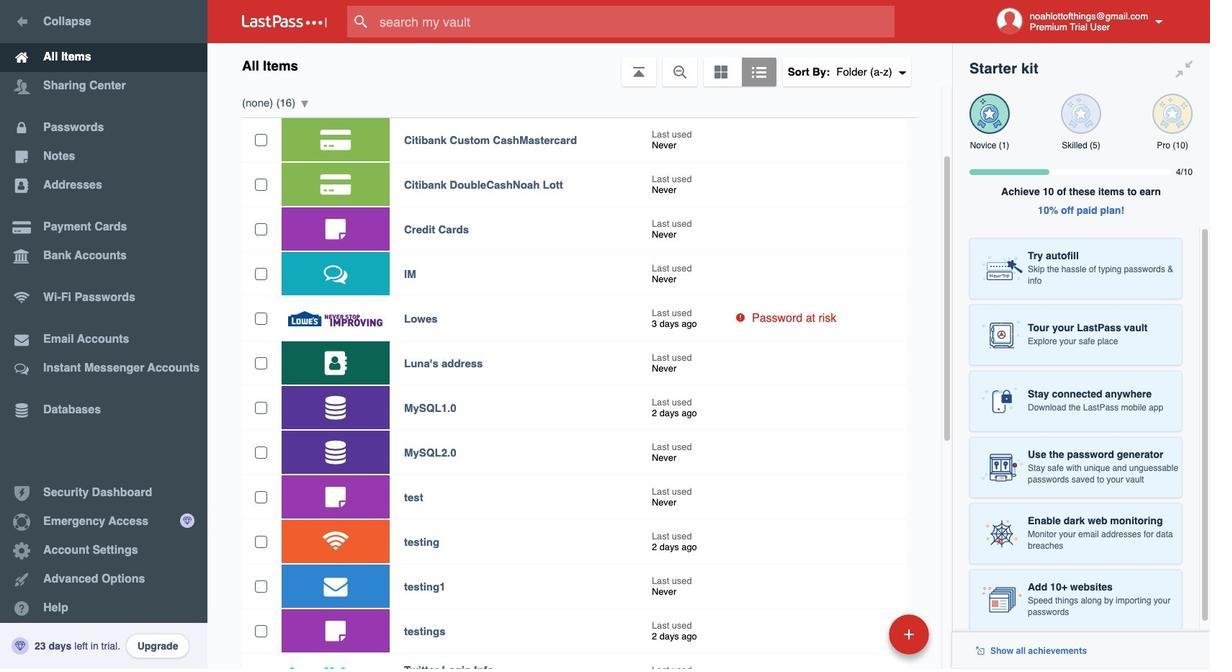 Task type: locate. For each thing, give the bounding box(es) containing it.
search my vault text field
[[347, 6, 923, 37]]

vault options navigation
[[208, 43, 953, 86]]



Task type: describe. For each thing, give the bounding box(es) containing it.
lastpass image
[[242, 15, 327, 28]]

Search search field
[[347, 6, 923, 37]]

new item navigation
[[790, 610, 938, 670]]

new item element
[[790, 614, 935, 655]]

main navigation navigation
[[0, 0, 208, 670]]



Task type: vqa. For each thing, say whether or not it's contained in the screenshot.
dialog
no



